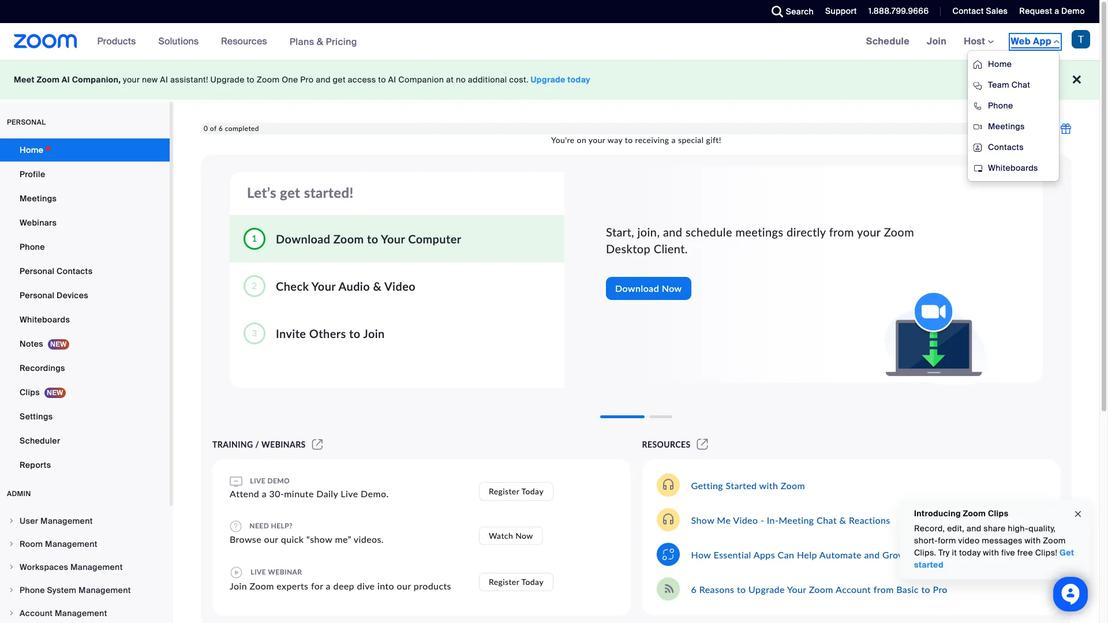 Task type: locate. For each thing, give the bounding box(es) containing it.
2 horizontal spatial with
[[1025, 536, 1041, 546]]

live up attend
[[250, 477, 265, 485]]

3
[[252, 327, 257, 338]]

home link inside meetings navigation
[[968, 54, 1059, 74]]

companion
[[398, 74, 444, 85]]

personal down personal contacts at the top of the page
[[20, 290, 54, 301]]

window new image right resources
[[695, 440, 710, 450]]

your down help
[[787, 584, 806, 595]]

meetings link down team chat link
[[968, 116, 1059, 137]]

& left the reactions
[[839, 514, 846, 525]]

right image inside room management menu item
[[8, 541, 15, 548]]

6 left reasons
[[691, 584, 697, 595]]

system
[[47, 585, 76, 596]]

management down phone system management menu item
[[55, 608, 107, 619]]

zoom
[[37, 74, 60, 85], [257, 74, 280, 85], [884, 225, 914, 239], [333, 232, 364, 246], [781, 480, 805, 491], [963, 508, 986, 519], [1043, 536, 1066, 546], [250, 581, 274, 592], [809, 584, 833, 595]]

1 right image from the top
[[8, 518, 15, 525]]

6
[[219, 124, 223, 133], [691, 584, 697, 595]]

a
[[1054, 6, 1059, 16], [671, 135, 676, 145], [262, 488, 267, 499], [326, 581, 331, 592]]

2 register today from the top
[[489, 577, 544, 587]]

2 today from the top
[[521, 577, 544, 587]]

1 vertical spatial pro
[[933, 584, 948, 595]]

home link up profile link
[[0, 139, 170, 162]]

0 horizontal spatial phone link
[[0, 235, 170, 259]]

upgrade right cost. on the left of page
[[531, 74, 565, 85]]

today inside meet zoom ai companion, footer
[[568, 74, 590, 85]]

contacts inside meetings navigation
[[988, 142, 1024, 152]]

1 horizontal spatial phone link
[[968, 95, 1059, 116]]

let's
[[247, 184, 276, 201]]

0 vertical spatial chat
[[1012, 80, 1030, 90]]

meetings up contacts link
[[988, 121, 1025, 132]]

2 right image from the top
[[8, 610, 15, 617]]

1 horizontal spatial meetings
[[988, 121, 1025, 132]]

join left host
[[927, 35, 947, 47]]

user
[[20, 516, 38, 526]]

0 vertical spatial home
[[988, 59, 1012, 69]]

right image left workspaces
[[8, 564, 15, 571]]

0 vertical spatial get
[[333, 74, 346, 85]]

2 register today button from the top
[[479, 573, 553, 592]]

personal for personal devices
[[20, 290, 54, 301]]

right image inside the account management menu item
[[8, 610, 15, 617]]

clips!
[[1035, 548, 1057, 558]]

today for join zoom experts for a deep dive into our products
[[521, 577, 544, 587]]

search button
[[763, 0, 817, 23]]

introducing zoom clips
[[914, 508, 1008, 519]]

join right "others" at left bottom
[[363, 326, 385, 340]]

meetings up webinars
[[20, 193, 57, 204]]

ai left companion,
[[62, 74, 70, 85]]

1 vertical spatial register today
[[489, 577, 544, 587]]

1 right image from the top
[[8, 564, 15, 571]]

0 vertical spatial home link
[[968, 54, 1059, 74]]

today inside record, edit, and share high-quality, short-form video messages with zoom clips. try it today with five free clips!
[[959, 548, 981, 558]]

automate
[[819, 549, 862, 560]]

0 vertical spatial meetings
[[988, 121, 1025, 132]]

whiteboards down contacts link
[[988, 163, 1038, 173]]

0 horizontal spatial home
[[20, 145, 43, 155]]

personal menu menu
[[0, 139, 170, 478]]

ai left companion
[[388, 74, 396, 85]]

meetings link up webinars link
[[0, 187, 170, 210]]

1 horizontal spatial contacts
[[988, 142, 1024, 152]]

right image
[[8, 564, 15, 571], [8, 610, 15, 617]]

1 horizontal spatial &
[[373, 279, 382, 293]]

home up team
[[988, 59, 1012, 69]]

"show
[[306, 534, 332, 545]]

now right watch
[[515, 531, 533, 541]]

chat right 'meeting'
[[817, 514, 837, 525]]

with up free
[[1025, 536, 1041, 546]]

join for join zoom experts for a deep dive into our products
[[230, 581, 247, 592]]

home link up team chat
[[968, 54, 1059, 74]]

1 vertical spatial meetings
[[20, 193, 57, 204]]

1 horizontal spatial download
[[615, 283, 659, 294]]

zoom inside record, edit, and share high-quality, short-form video messages with zoom clips. try it today with five free clips!
[[1043, 536, 1066, 546]]

register today button for join zoom experts for a deep dive into our products
[[479, 573, 553, 592]]

video left '-'
[[733, 514, 758, 525]]

0 vertical spatial meetings link
[[968, 116, 1059, 137]]

reports
[[20, 460, 51, 470]]

training / webinars
[[212, 440, 306, 450]]

1 horizontal spatial get
[[333, 74, 346, 85]]

1 vertical spatial register today button
[[479, 573, 553, 592]]

live demo
[[248, 477, 290, 485]]

to right reasons
[[737, 584, 746, 595]]

upgrade down product information navigation
[[210, 74, 245, 85]]

window new image right webinars
[[310, 440, 324, 450]]

1 horizontal spatial home
[[988, 59, 1012, 69]]

0 vertical spatial today
[[521, 486, 544, 496]]

phone system management menu item
[[0, 579, 170, 601]]

0 horizontal spatial contacts
[[57, 266, 93, 276]]

register
[[489, 486, 519, 496], [489, 577, 519, 587]]

zoom logo image
[[14, 34, 77, 48]]

right image
[[8, 518, 15, 525], [8, 541, 15, 548], [8, 587, 15, 594]]

0 horizontal spatial video
[[384, 279, 416, 293]]

a right for
[[326, 581, 331, 592]]

0 horizontal spatial &
[[317, 35, 323, 48]]

contacts inside personal menu menu
[[57, 266, 93, 276]]

1 horizontal spatial meetings link
[[968, 116, 1059, 137]]

clips up settings
[[20, 387, 40, 398]]

join inside meetings navigation
[[927, 35, 947, 47]]

get right let's
[[280, 184, 300, 201]]

quality,
[[1029, 523, 1056, 534]]

ai
[[62, 74, 70, 85], [160, 74, 168, 85], [388, 74, 396, 85]]

today
[[568, 74, 590, 85], [959, 548, 981, 558]]

live for zoom
[[251, 568, 266, 576]]

receiving
[[635, 135, 669, 145]]

essential
[[714, 549, 751, 560]]

1 personal from the top
[[20, 266, 54, 276]]

high-
[[1008, 523, 1029, 534]]

1 vertical spatial phone
[[20, 242, 45, 252]]

phone down workspaces
[[20, 585, 45, 596]]

account management
[[20, 608, 107, 619]]

1 vertical spatial whiteboards
[[20, 315, 70, 325]]

a left demo
[[1054, 6, 1059, 16]]

2 personal from the top
[[20, 290, 54, 301]]

0 vertical spatial join
[[927, 35, 947, 47]]

1 vertical spatial right image
[[8, 610, 15, 617]]

videos.
[[354, 534, 384, 545]]

home link
[[968, 54, 1059, 74], [0, 139, 170, 162]]

join for join
[[927, 35, 947, 47]]

phone down team
[[988, 100, 1013, 111]]

0
[[204, 124, 208, 133]]

1 horizontal spatial with
[[983, 548, 999, 558]]

register down watch
[[489, 577, 519, 587]]

account management menu item
[[0, 602, 170, 623]]

with right started
[[759, 480, 778, 491]]

0 vertical spatial whiteboards link
[[968, 158, 1059, 178]]

2 vertical spatial join
[[230, 581, 247, 592]]

personal inside personal devices link
[[20, 290, 54, 301]]

plans & pricing link
[[289, 35, 357, 48], [289, 35, 357, 48]]

assistant!
[[170, 74, 208, 85]]

home
[[988, 59, 1012, 69], [20, 145, 43, 155]]

live for a
[[250, 477, 265, 485]]

live left the webinar
[[251, 568, 266, 576]]

account down system
[[20, 608, 53, 619]]

1 vertical spatial from
[[874, 584, 894, 595]]

1 vertical spatial live
[[251, 568, 266, 576]]

2 horizontal spatial ai
[[388, 74, 396, 85]]

demo
[[1061, 6, 1085, 16]]

download
[[276, 232, 330, 246], [615, 283, 659, 294]]

personal
[[20, 266, 54, 276], [20, 290, 54, 301]]

phone link down team chat
[[968, 95, 1059, 116]]

video right audio
[[384, 279, 416, 293]]

1 vertical spatial personal
[[20, 290, 54, 301]]

account inside menu item
[[20, 608, 53, 619]]

2 vertical spatial right image
[[8, 587, 15, 594]]

1 today from the top
[[521, 486, 544, 496]]

2 vertical spatial &
[[839, 514, 846, 525]]

management down room management menu item
[[70, 562, 123, 572]]

our right "into"
[[397, 581, 411, 592]]

products
[[97, 35, 136, 47]]

apps
[[754, 549, 775, 560]]

2 register from the top
[[489, 577, 519, 587]]

our down need help?
[[264, 534, 278, 545]]

right image left user
[[8, 518, 15, 525]]

register today button up watch now
[[479, 482, 553, 501]]

and left grow
[[864, 549, 880, 560]]

meetings inside navigation
[[988, 121, 1025, 132]]

0 vertical spatial with
[[759, 480, 778, 491]]

register today for join zoom experts for a deep dive into our products
[[489, 577, 544, 587]]

banner containing products
[[0, 23, 1099, 182]]

1 horizontal spatial clips
[[988, 508, 1008, 519]]

0 vertical spatial clips
[[20, 387, 40, 398]]

and right one
[[316, 74, 331, 85]]

sales
[[986, 6, 1008, 16]]

reasons
[[699, 584, 734, 595]]

chat
[[1012, 80, 1030, 90], [817, 514, 837, 525]]

pro down started
[[933, 584, 948, 595]]

0 vertical spatial live
[[250, 477, 265, 485]]

profile link
[[0, 163, 170, 186]]

register today
[[489, 486, 544, 496], [489, 577, 544, 587]]

1 vertical spatial register
[[489, 577, 519, 587]]

from right 'directly'
[[829, 225, 854, 239]]

with down 'messages'
[[983, 548, 999, 558]]

0 vertical spatial today
[[568, 74, 590, 85]]

clips up the share
[[988, 508, 1008, 519]]

phone inside personal menu menu
[[20, 242, 45, 252]]

0 vertical spatial whiteboards
[[988, 163, 1038, 173]]

management up room management
[[40, 516, 93, 526]]

3 right image from the top
[[8, 587, 15, 594]]

& right audio
[[373, 279, 382, 293]]

2 window new image from the left
[[695, 440, 710, 450]]

on
[[577, 135, 586, 145]]

web app
[[1011, 35, 1051, 47]]

0 horizontal spatial whiteboards link
[[0, 308, 170, 331]]

download down desktop
[[615, 283, 659, 294]]

room
[[20, 539, 43, 549]]

right image left account management
[[8, 610, 15, 617]]

1 vertical spatial today
[[521, 577, 544, 587]]

2 vertical spatial your
[[857, 225, 881, 239]]

0 horizontal spatial join
[[230, 581, 247, 592]]

1 horizontal spatial home link
[[968, 54, 1059, 74]]

live
[[341, 488, 358, 499]]

you're
[[551, 135, 575, 145]]

right image left system
[[8, 587, 15, 594]]

products button
[[97, 23, 141, 60]]

2 horizontal spatial join
[[927, 35, 947, 47]]

2 horizontal spatial upgrade
[[749, 584, 785, 595]]

can
[[778, 549, 794, 560]]

to right "others" at left bottom
[[349, 326, 360, 340]]

0 vertical spatial &
[[317, 35, 323, 48]]

today down watch now button
[[521, 577, 544, 587]]

0 horizontal spatial clips
[[20, 387, 40, 398]]

client.
[[654, 242, 688, 255]]

1 register today from the top
[[489, 486, 544, 496]]

from
[[829, 225, 854, 239], [874, 584, 894, 595]]

register today up watch now
[[489, 486, 544, 496]]

1 vertical spatial contacts
[[57, 266, 93, 276]]

your down the short-
[[908, 549, 927, 560]]

quick
[[281, 534, 304, 545]]

check
[[276, 279, 309, 293]]

join,
[[637, 225, 660, 239]]

2 ai from the left
[[160, 74, 168, 85]]

of
[[210, 124, 217, 133]]

download for download zoom to your computer
[[276, 232, 330, 246]]

0 horizontal spatial now
[[515, 531, 533, 541]]

right image inside user management menu item
[[8, 518, 15, 525]]

2 horizontal spatial your
[[857, 225, 881, 239]]

and inside record, edit, and share high-quality, short-form video messages with zoom clips. try it today with five free clips!
[[967, 523, 981, 534]]

devices
[[57, 290, 88, 301]]

0 vertical spatial register today
[[489, 486, 544, 496]]

meetings link
[[968, 116, 1059, 137], [0, 187, 170, 210]]

join down browse
[[230, 581, 247, 592]]

register today button down watch now button
[[479, 573, 553, 592]]

now down client.
[[662, 283, 682, 294]]

to
[[247, 74, 255, 85], [378, 74, 386, 85], [625, 135, 633, 145], [367, 232, 378, 246], [349, 326, 360, 340], [737, 584, 746, 595], [921, 584, 930, 595]]

whiteboards down personal devices
[[20, 315, 70, 325]]

1 horizontal spatial whiteboards
[[988, 163, 1038, 173]]

& inside product information navigation
[[317, 35, 323, 48]]

upgrade
[[210, 74, 245, 85], [531, 74, 565, 85], [749, 584, 785, 595]]

and up client.
[[663, 225, 682, 239]]

meetings inside personal menu menu
[[20, 193, 57, 204]]

home up profile
[[20, 145, 43, 155]]

to down 'resources' dropdown button
[[247, 74, 255, 85]]

form
[[938, 536, 956, 546]]

0 horizontal spatial our
[[264, 534, 278, 545]]

register today down watch now button
[[489, 577, 544, 587]]

1 window new image from the left
[[310, 440, 324, 450]]

companion,
[[72, 74, 121, 85]]

1 register from the top
[[489, 486, 519, 496]]

30-
[[269, 488, 284, 499]]

0 horizontal spatial with
[[759, 480, 778, 491]]

window new image
[[310, 440, 324, 450], [695, 440, 710, 450]]

1 vertical spatial today
[[959, 548, 981, 558]]

whiteboards
[[988, 163, 1038, 173], [20, 315, 70, 325]]

management inside menu item
[[45, 539, 97, 549]]

0 horizontal spatial from
[[829, 225, 854, 239]]

2 right image from the top
[[8, 541, 15, 548]]

and inside meet zoom ai companion, footer
[[316, 74, 331, 85]]

banner
[[0, 23, 1099, 182]]

request
[[1019, 6, 1052, 16]]

0 horizontal spatial meetings
[[20, 193, 57, 204]]

1 horizontal spatial window new image
[[695, 440, 710, 450]]

right image left room
[[8, 541, 15, 548]]

register for join zoom experts for a deep dive into our products
[[489, 577, 519, 587]]

1 horizontal spatial 6
[[691, 584, 697, 595]]

0 vertical spatial phone
[[988, 100, 1013, 111]]

right image for phone system management
[[8, 587, 15, 594]]

0 horizontal spatial download
[[276, 232, 330, 246]]

pro right one
[[300, 74, 314, 85]]

right image inside phone system management menu item
[[8, 587, 15, 594]]

0 horizontal spatial account
[[20, 608, 53, 619]]

0 vertical spatial download
[[276, 232, 330, 246]]

6 right of
[[219, 124, 223, 133]]

0 horizontal spatial meetings link
[[0, 187, 170, 210]]

from left basic
[[874, 584, 894, 595]]

notes
[[20, 339, 43, 349]]

how essential apps can help automate and grow your business link
[[691, 549, 967, 560]]

meetings
[[988, 121, 1025, 132], [20, 193, 57, 204]]

register today button for attend a 30-minute daily live demo.
[[479, 482, 553, 501]]

right image for room management
[[8, 541, 15, 548]]

desktop
[[606, 242, 650, 255]]

whiteboards inside personal menu menu
[[20, 315, 70, 325]]

browse
[[230, 534, 261, 545]]

management for account management
[[55, 608, 107, 619]]

download inside "button"
[[615, 283, 659, 294]]

your
[[123, 74, 140, 85], [589, 135, 605, 145], [857, 225, 881, 239]]

1 vertical spatial right image
[[8, 541, 15, 548]]

phone
[[988, 100, 1013, 111], [20, 242, 45, 252], [20, 585, 45, 596]]

1 horizontal spatial whiteboards link
[[968, 158, 1059, 178]]

1 vertical spatial our
[[397, 581, 411, 592]]

0 horizontal spatial pro
[[300, 74, 314, 85]]

1 horizontal spatial ai
[[160, 74, 168, 85]]

0 horizontal spatial your
[[123, 74, 140, 85]]

download down let's get started!
[[276, 232, 330, 246]]

and up video at the bottom of the page
[[967, 523, 981, 534]]

phone link down webinars link
[[0, 235, 170, 259]]

1 horizontal spatial now
[[662, 283, 682, 294]]

1 vertical spatial your
[[589, 135, 605, 145]]

record,
[[914, 523, 945, 534]]

account down automate
[[836, 584, 871, 595]]

computer
[[408, 232, 461, 246]]

join link
[[918, 23, 955, 60]]

1 register today button from the top
[[479, 482, 553, 501]]

ai right new
[[160, 74, 168, 85]]

1 vertical spatial home link
[[0, 139, 170, 162]]

phone down webinars
[[20, 242, 45, 252]]

1 horizontal spatial video
[[733, 514, 758, 525]]

0 vertical spatial contacts
[[988, 142, 1024, 152]]

0 horizontal spatial window new image
[[310, 440, 324, 450]]

chat right team
[[1012, 80, 1030, 90]]

personal up personal devices
[[20, 266, 54, 276]]

upgrade down the apps
[[749, 584, 785, 595]]

window new image for training / webinars
[[310, 440, 324, 450]]

and inside the start, join, and schedule meetings directly from your zoom desktop client.
[[663, 225, 682, 239]]

clips.
[[914, 548, 936, 558]]

personal inside personal contacts link
[[20, 266, 54, 276]]

register up watch
[[489, 486, 519, 496]]

now inside "button"
[[662, 283, 682, 294]]

1 horizontal spatial upgrade
[[531, 74, 565, 85]]

right image for workspaces management
[[8, 564, 15, 571]]

special
[[678, 135, 704, 145]]

0 horizontal spatial ai
[[62, 74, 70, 85]]

1 vertical spatial join
[[363, 326, 385, 340]]

& right plans
[[317, 35, 323, 48]]

1.888.799.9666
[[868, 6, 929, 16]]

meetings navigation
[[857, 23, 1099, 182]]

now inside button
[[515, 531, 533, 541]]

account
[[836, 584, 871, 595], [20, 608, 53, 619]]

1 vertical spatial home
[[20, 145, 43, 155]]

browse our quick "show me" videos.
[[230, 534, 384, 545]]

with
[[759, 480, 778, 491], [1025, 536, 1041, 546], [983, 548, 999, 558]]

management for room management
[[45, 539, 97, 549]]

right image inside 'workspaces management' menu item
[[8, 564, 15, 571]]

get left access
[[333, 74, 346, 85]]

0 vertical spatial from
[[829, 225, 854, 239]]

today up watch now
[[521, 486, 544, 496]]

pro
[[300, 74, 314, 85], [933, 584, 948, 595]]

management up workspaces management
[[45, 539, 97, 549]]

window new image for resources
[[695, 440, 710, 450]]



Task type: describe. For each thing, give the bounding box(es) containing it.
1 horizontal spatial our
[[397, 581, 411, 592]]

resources
[[642, 440, 691, 450]]

register today for attend a 30-minute daily live demo.
[[489, 486, 544, 496]]

search
[[786, 6, 814, 17]]

short-
[[914, 536, 938, 546]]

video
[[958, 536, 980, 546]]

2 vertical spatial with
[[983, 548, 999, 558]]

a left special
[[671, 135, 676, 145]]

reactions
[[849, 514, 890, 525]]

getting
[[691, 480, 723, 491]]

meet zoom ai companion, footer
[[0, 60, 1099, 100]]

upgrade today link
[[531, 74, 590, 85]]

meetings
[[735, 225, 783, 239]]

get inside meet zoom ai companion, footer
[[333, 74, 346, 85]]

profile picture image
[[1072, 30, 1090, 48]]

to right way
[[625, 135, 633, 145]]

team
[[988, 80, 1009, 90]]

user management menu item
[[0, 510, 170, 532]]

right image for user management
[[8, 518, 15, 525]]

team chat
[[988, 80, 1030, 90]]

webinars link
[[0, 211, 170, 234]]

2 horizontal spatial &
[[839, 514, 846, 525]]

1 vertical spatial whiteboards link
[[0, 308, 170, 331]]

me"
[[335, 534, 351, 545]]

management up the account management menu item
[[79, 585, 131, 596]]

1 horizontal spatial your
[[589, 135, 605, 145]]

your left computer
[[381, 232, 405, 246]]

1
[[252, 233, 257, 244]]

phone inside menu item
[[20, 585, 45, 596]]

1 ai from the left
[[62, 74, 70, 85]]

into
[[377, 581, 394, 592]]

workspaces management
[[20, 562, 123, 572]]

room management
[[20, 539, 97, 549]]

download for download now
[[615, 283, 659, 294]]

need help?
[[248, 521, 293, 530]]

your left audio
[[312, 279, 336, 293]]

let's get started!
[[247, 184, 354, 201]]

2
[[252, 280, 257, 291]]

close image
[[1073, 508, 1083, 521]]

0 horizontal spatial home link
[[0, 139, 170, 162]]

1 vertical spatial phone link
[[0, 235, 170, 259]]

scheduler
[[20, 436, 60, 446]]

right image for account management
[[8, 610, 15, 617]]

chat inside meetings navigation
[[1012, 80, 1030, 90]]

0 of 6 completed
[[204, 124, 259, 133]]

schedule
[[686, 225, 732, 239]]

to right basic
[[921, 584, 930, 595]]

management for user management
[[40, 516, 93, 526]]

others
[[309, 326, 346, 340]]

recordings
[[20, 363, 65, 373]]

whiteboards inside meetings navigation
[[988, 163, 1038, 173]]

how essential apps can help automate and grow your business
[[691, 549, 967, 560]]

personal
[[7, 118, 46, 127]]

solutions button
[[158, 23, 204, 60]]

check your audio & video
[[276, 279, 416, 293]]

product information navigation
[[89, 23, 366, 61]]

3 ai from the left
[[388, 74, 396, 85]]

five
[[1001, 548, 1015, 558]]

to up audio
[[367, 232, 378, 246]]

home inside meetings navigation
[[988, 59, 1012, 69]]

help?
[[271, 521, 293, 530]]

from inside the start, join, and schedule meetings directly from your zoom desktop client.
[[829, 225, 854, 239]]

home inside personal menu menu
[[20, 145, 43, 155]]

settings
[[20, 411, 53, 422]]

started!
[[304, 184, 354, 201]]

1 horizontal spatial from
[[874, 584, 894, 595]]

your inside meet zoom ai companion, footer
[[123, 74, 140, 85]]

now for watch now
[[515, 531, 533, 541]]

1 vertical spatial &
[[373, 279, 382, 293]]

demo
[[267, 477, 290, 485]]

minute
[[284, 488, 314, 499]]

room management menu item
[[0, 533, 170, 555]]

getting started with zoom link
[[691, 480, 805, 491]]

show
[[691, 514, 714, 525]]

now for download now
[[662, 283, 682, 294]]

personal devices link
[[0, 284, 170, 307]]

me
[[717, 514, 731, 525]]

0 vertical spatial video
[[384, 279, 416, 293]]

your inside the start, join, and schedule meetings directly from your zoom desktop client.
[[857, 225, 881, 239]]

one
[[282, 74, 298, 85]]

started
[[726, 480, 757, 491]]

-
[[761, 514, 764, 525]]

invite
[[276, 326, 306, 340]]

clips link
[[0, 381, 170, 404]]

basic
[[896, 584, 919, 595]]

zoom inside the start, join, and schedule meetings directly from your zoom desktop client.
[[884, 225, 914, 239]]

1 vertical spatial 6
[[691, 584, 697, 595]]

profile
[[20, 169, 45, 179]]

plans & pricing
[[289, 35, 357, 48]]

show me video - in-meeting chat & reactions link
[[691, 514, 890, 525]]

for
[[311, 581, 323, 592]]

to right access
[[378, 74, 386, 85]]

phone inside meetings navigation
[[988, 100, 1013, 111]]

invite others to join
[[276, 326, 385, 340]]

1 vertical spatial get
[[280, 184, 300, 201]]

start, join, and schedule meetings directly from your zoom desktop client.
[[606, 225, 914, 255]]

webinars
[[261, 440, 306, 450]]

contact sales
[[952, 6, 1008, 16]]

demo.
[[361, 488, 389, 499]]

recordings link
[[0, 357, 170, 380]]

1 horizontal spatial account
[[836, 584, 871, 595]]

a left 30-
[[262, 488, 267, 499]]

additional
[[468, 74, 507, 85]]

support
[[825, 6, 857, 16]]

personal contacts link
[[0, 260, 170, 283]]

attend
[[230, 488, 259, 499]]

app
[[1033, 35, 1051, 47]]

pricing
[[326, 35, 357, 48]]

workspaces management menu item
[[0, 556, 170, 578]]

1 horizontal spatial pro
[[933, 584, 948, 595]]

admin menu menu
[[0, 510, 170, 623]]

contact
[[952, 6, 984, 16]]

way
[[608, 135, 623, 145]]

0 horizontal spatial upgrade
[[210, 74, 245, 85]]

6 reasons to upgrade your zoom account from basic to pro
[[691, 584, 948, 595]]

you're on your way to receiving a special gift!
[[551, 135, 721, 145]]

gift!
[[706, 135, 721, 145]]

personal for personal contacts
[[20, 266, 54, 276]]

contacts link
[[968, 137, 1059, 158]]

schedule link
[[857, 23, 918, 60]]

cost.
[[509, 74, 529, 85]]

management for workspaces management
[[70, 562, 123, 572]]

today for attend a 30-minute daily live demo.
[[521, 486, 544, 496]]

start,
[[606, 225, 634, 239]]

clips inside personal menu menu
[[20, 387, 40, 398]]

daily
[[316, 488, 338, 499]]

getting started with zoom
[[691, 480, 805, 491]]

user management
[[20, 516, 93, 526]]

personal devices
[[20, 290, 88, 301]]

0 horizontal spatial chat
[[817, 514, 837, 525]]

meet
[[14, 74, 35, 85]]

register for attend a 30-minute daily live demo.
[[489, 486, 519, 496]]

1 vertical spatial video
[[733, 514, 758, 525]]

0 vertical spatial phone link
[[968, 95, 1059, 116]]

0 horizontal spatial 6
[[219, 124, 223, 133]]

pro inside meet zoom ai companion, footer
[[300, 74, 314, 85]]

resources
[[221, 35, 267, 47]]



Task type: vqa. For each thing, say whether or not it's contained in the screenshot.


